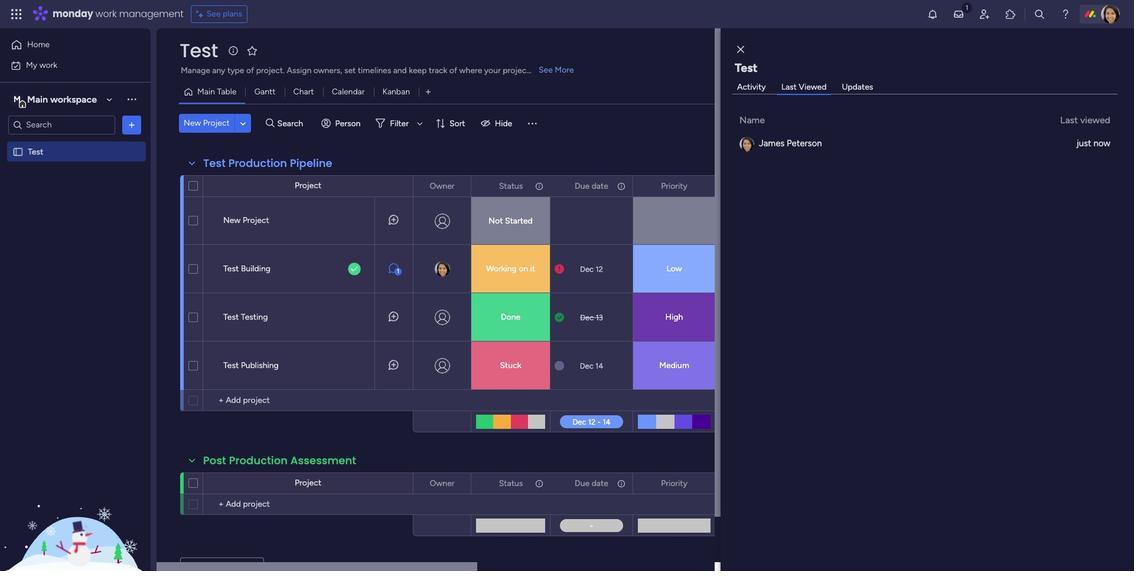 Task type: locate. For each thing, give the bounding box(es) containing it.
production down 'v2 search' icon
[[228, 156, 287, 171]]

1 priority field from the top
[[658, 180, 690, 193]]

project
[[203, 118, 230, 128], [295, 181, 321, 191], [243, 216, 269, 226], [295, 478, 321, 488]]

options image
[[126, 119, 138, 131], [454, 176, 462, 196], [616, 176, 624, 196], [699, 176, 707, 196], [616, 474, 624, 494]]

working
[[486, 264, 517, 274]]

testing
[[241, 312, 268, 322]]

see for see plans
[[207, 9, 221, 19]]

Test Production Pipeline field
[[200, 156, 335, 171]]

1 horizontal spatial main
[[197, 87, 215, 97]]

dec left 12
[[580, 265, 594, 274]]

not
[[489, 216, 503, 226]]

not started
[[489, 216, 533, 226]]

0 vertical spatial due date field
[[572, 180, 611, 193]]

main inside workspace selection element
[[27, 94, 48, 105]]

1 column information image from the left
[[535, 479, 544, 489]]

priority
[[661, 181, 687, 191], [661, 479, 687, 489]]

options image for first status field from the bottom of the page
[[534, 474, 542, 494]]

see plans
[[207, 9, 242, 19]]

0 horizontal spatial new
[[184, 118, 201, 128]]

project down assessment
[[295, 478, 321, 488]]

gantt
[[254, 87, 276, 97]]

assessment
[[291, 454, 356, 468]]

public board image
[[12, 146, 24, 157]]

james peterson
[[759, 138, 822, 149]]

of right track on the left top of the page
[[449, 66, 457, 76]]

assign
[[287, 66, 311, 76]]

0 horizontal spatial main
[[27, 94, 48, 105]]

see left more
[[539, 65, 553, 75]]

1
[[397, 268, 399, 275]]

column information image for due date
[[617, 479, 626, 489]]

Post Production Assessment field
[[200, 454, 359, 469]]

1 vertical spatial status
[[499, 479, 523, 489]]

1 vertical spatial see
[[539, 65, 553, 75]]

main
[[197, 87, 215, 97], [27, 94, 48, 105]]

select product image
[[11, 8, 22, 20]]

post
[[203, 454, 226, 468]]

0 horizontal spatial of
[[246, 66, 254, 76]]

0 horizontal spatial column information image
[[535, 479, 544, 489]]

home
[[27, 40, 50, 50]]

1 vertical spatial due date field
[[572, 478, 611, 491]]

Test field
[[177, 37, 221, 64]]

1 vertical spatial priority field
[[658, 478, 690, 491]]

0 vertical spatial status
[[499, 181, 523, 191]]

management
[[119, 7, 184, 21]]

last viewed
[[1060, 115, 1110, 126]]

date
[[592, 181, 608, 191], [592, 479, 608, 489]]

0 vertical spatial priority
[[661, 181, 687, 191]]

kanban button
[[374, 83, 419, 102]]

dec left 13
[[580, 313, 594, 322]]

plans
[[223, 9, 242, 19]]

main right workspace icon
[[27, 94, 48, 105]]

it
[[530, 264, 535, 274]]

1 of from the left
[[246, 66, 254, 76]]

of
[[246, 66, 254, 76], [449, 66, 457, 76]]

1 date from the top
[[592, 181, 608, 191]]

1 vertical spatial production
[[229, 454, 288, 468]]

1 vertical spatial owner field
[[427, 478, 457, 491]]

1 horizontal spatial column information image
[[617, 182, 626, 191]]

0 vertical spatial owner
[[430, 181, 455, 191]]

Priority field
[[658, 180, 690, 193], [658, 478, 690, 491]]

new
[[184, 118, 201, 128], [223, 216, 241, 226]]

james peterson image
[[739, 137, 754, 152]]

0 vertical spatial priority field
[[658, 180, 690, 193]]

1 vertical spatial dec
[[580, 313, 594, 322]]

1 vertical spatial last
[[1060, 115, 1078, 126]]

high
[[665, 312, 683, 322]]

manage any type of project. assign owners, set timelines and keep track of where your project stands.
[[181, 66, 558, 76]]

2 date from the top
[[592, 479, 608, 489]]

due date for pipeline
[[575, 181, 608, 191]]

1 column information image from the left
[[535, 182, 544, 191]]

help image
[[1060, 8, 1071, 20]]

james peterson image
[[1101, 5, 1120, 24]]

due date
[[575, 181, 608, 191], [575, 479, 608, 489]]

1 vertical spatial due
[[575, 479, 590, 489]]

angle down image
[[240, 119, 246, 128]]

type
[[227, 66, 244, 76]]

add view image
[[426, 88, 431, 97]]

1 horizontal spatial of
[[449, 66, 457, 76]]

due date field for post production assessment
[[572, 478, 611, 491]]

2 column information image from the left
[[617, 479, 626, 489]]

project up building
[[243, 216, 269, 226]]

1 owner field from the top
[[427, 180, 457, 193]]

manage
[[181, 66, 210, 76]]

1 vertical spatial due date
[[575, 479, 608, 489]]

project inside button
[[203, 118, 230, 128]]

any
[[212, 66, 225, 76]]

+ add project text field down publishing at the left bottom of the page
[[209, 394, 305, 408]]

on
[[519, 264, 528, 274]]

1 owner from the top
[[430, 181, 455, 191]]

see more link
[[537, 64, 575, 76]]

work right my
[[39, 60, 57, 70]]

work right monday
[[95, 7, 117, 21]]

sort
[[449, 118, 465, 128]]

2 due date field from the top
[[572, 478, 611, 491]]

main left table
[[197, 87, 215, 97]]

1 vertical spatial priority
[[661, 479, 687, 489]]

test down new project button
[[203, 156, 226, 171]]

0 vertical spatial due
[[575, 181, 590, 191]]

0 vertical spatial date
[[592, 181, 608, 191]]

priority for 2nd priority field from the bottom
[[661, 181, 687, 191]]

0 horizontal spatial last
[[781, 82, 797, 92]]

0 vertical spatial see
[[207, 9, 221, 19]]

my
[[26, 60, 37, 70]]

dec left 14
[[580, 362, 593, 371]]

track
[[429, 66, 447, 76]]

option
[[0, 141, 151, 144]]

0 vertical spatial owner field
[[427, 180, 457, 193]]

14
[[595, 362, 603, 371]]

1 vertical spatial + add project text field
[[209, 498, 305, 512]]

work inside "button"
[[39, 60, 57, 70]]

status
[[499, 181, 523, 191], [499, 479, 523, 489]]

1 horizontal spatial last
[[1060, 115, 1078, 126]]

0 vertical spatial due date
[[575, 181, 608, 191]]

person
[[335, 118, 360, 128]]

main inside button
[[197, 87, 215, 97]]

1 horizontal spatial see
[[539, 65, 553, 75]]

table
[[217, 87, 237, 97]]

2 status from the top
[[499, 479, 523, 489]]

column information image
[[535, 182, 544, 191], [617, 182, 626, 191]]

priority for 1st priority field from the bottom
[[661, 479, 687, 489]]

1 vertical spatial new
[[223, 216, 241, 226]]

v2 done deadline image
[[555, 312, 564, 323]]

working on it
[[486, 264, 535, 274]]

1 priority from the top
[[661, 181, 687, 191]]

1 due from the top
[[575, 181, 590, 191]]

new project up "test building"
[[223, 216, 269, 226]]

test production pipeline
[[203, 156, 332, 171]]

see inside 'link'
[[539, 65, 553, 75]]

Due date field
[[572, 180, 611, 193], [572, 478, 611, 491]]

calendar
[[332, 87, 365, 97]]

1 vertical spatial work
[[39, 60, 57, 70]]

2 priority from the top
[[661, 479, 687, 489]]

0 vertical spatial work
[[95, 7, 117, 21]]

production
[[228, 156, 287, 171], [229, 454, 288, 468]]

new down main table button in the left top of the page
[[184, 118, 201, 128]]

production for post
[[229, 454, 288, 468]]

1 horizontal spatial column information image
[[617, 479, 626, 489]]

1 vertical spatial status field
[[496, 478, 526, 491]]

new project down main table button in the left top of the page
[[184, 118, 230, 128]]

due for post production assessment
[[575, 479, 590, 489]]

+ add project text field down post production assessment field
[[209, 498, 305, 512]]

last viewed
[[781, 82, 827, 92]]

1 status from the top
[[499, 181, 523, 191]]

0 vertical spatial dec
[[580, 265, 594, 274]]

stands.
[[532, 66, 558, 76]]

0 horizontal spatial column information image
[[535, 182, 544, 191]]

0 vertical spatial production
[[228, 156, 287, 171]]

last for last viewed
[[1060, 115, 1078, 126]]

+ Add project text field
[[209, 394, 305, 408], [209, 498, 305, 512]]

dec 12
[[580, 265, 603, 274]]

0 vertical spatial new project
[[184, 118, 230, 128]]

dec
[[580, 265, 594, 274], [580, 313, 594, 322], [580, 362, 593, 371]]

see inside button
[[207, 9, 221, 19]]

v2 overdue deadline image
[[555, 264, 564, 275]]

where
[[459, 66, 482, 76]]

1 vertical spatial new project
[[223, 216, 269, 226]]

0 vertical spatial last
[[781, 82, 797, 92]]

1 due date field from the top
[[572, 180, 611, 193]]

test right public board image
[[28, 147, 43, 157]]

0 vertical spatial status field
[[496, 180, 526, 193]]

0 horizontal spatial work
[[39, 60, 57, 70]]

1 vertical spatial date
[[592, 479, 608, 489]]

new project inside new project button
[[184, 118, 230, 128]]

2 due from the top
[[575, 479, 590, 489]]

0 horizontal spatial see
[[207, 9, 221, 19]]

1 + add project text field from the top
[[209, 394, 305, 408]]

last left the viewed
[[1060, 115, 1078, 126]]

test left publishing at the left bottom of the page
[[223, 361, 239, 371]]

1 due date from the top
[[575, 181, 608, 191]]

peterson
[[787, 138, 822, 149]]

filter button
[[371, 114, 427, 133]]

project left angle down image at the top of page
[[203, 118, 230, 128]]

1 vertical spatial owner
[[430, 479, 455, 489]]

due date for assessment
[[575, 479, 608, 489]]

main for main table
[[197, 87, 215, 97]]

2 column information image from the left
[[617, 182, 626, 191]]

Owner field
[[427, 180, 457, 193], [427, 478, 457, 491]]

see
[[207, 9, 221, 19], [539, 65, 553, 75]]

hide button
[[476, 114, 519, 133]]

2 status field from the top
[[496, 478, 526, 491]]

name
[[739, 115, 765, 126]]

Status field
[[496, 180, 526, 193], [496, 478, 526, 491]]

1 horizontal spatial new
[[223, 216, 241, 226]]

1 horizontal spatial work
[[95, 7, 117, 21]]

test
[[180, 37, 218, 64], [735, 61, 757, 75], [28, 147, 43, 157], [203, 156, 226, 171], [223, 264, 239, 274], [223, 312, 239, 322], [223, 361, 239, 371]]

column information image
[[535, 479, 544, 489], [617, 479, 626, 489]]

1 status field from the top
[[496, 180, 526, 193]]

0 vertical spatial new
[[184, 118, 201, 128]]

2 owner from the top
[[430, 479, 455, 489]]

last left viewed
[[781, 82, 797, 92]]

2 due date from the top
[[575, 479, 608, 489]]

production right post at the left of the page
[[229, 454, 288, 468]]

owners,
[[313, 66, 342, 76]]

dec for working on it
[[580, 265, 594, 274]]

options image
[[534, 176, 542, 196], [454, 474, 462, 494], [534, 474, 542, 494]]

your
[[484, 66, 501, 76]]

see left plans
[[207, 9, 221, 19]]

owner
[[430, 181, 455, 191], [430, 479, 455, 489]]

lottie animation element
[[0, 452, 151, 572]]

new up "test building"
[[223, 216, 241, 226]]

of right type
[[246, 66, 254, 76]]

pipeline
[[290, 156, 332, 171]]

last
[[781, 82, 797, 92], [1060, 115, 1078, 126]]

1 image
[[962, 1, 972, 14]]

0 vertical spatial + add project text field
[[209, 394, 305, 408]]

Search in workspace field
[[25, 118, 99, 132]]

menu image
[[526, 118, 538, 129]]



Task type: describe. For each thing, give the bounding box(es) containing it.
Search field
[[274, 115, 310, 132]]

stuck
[[500, 361, 521, 371]]

inbox image
[[953, 8, 965, 20]]

medium
[[659, 361, 689, 371]]

owner for first the owner "field" from the top
[[430, 181, 455, 191]]

test inside list box
[[28, 147, 43, 157]]

more
[[555, 65, 574, 75]]

started
[[505, 216, 533, 226]]

m
[[14, 94, 21, 104]]

last for last viewed
[[781, 82, 797, 92]]

owner for first the owner "field" from the bottom
[[430, 479, 455, 489]]

kanban
[[382, 87, 410, 97]]

person button
[[316, 114, 368, 133]]

work for monday
[[95, 7, 117, 21]]

main table
[[197, 87, 237, 97]]

test testing
[[223, 312, 268, 322]]

test left building
[[223, 264, 239, 274]]

see more
[[539, 65, 574, 75]]

column information image for status
[[535, 182, 544, 191]]

date for test production pipeline
[[592, 181, 608, 191]]

workspace
[[50, 94, 97, 105]]

work for my
[[39, 60, 57, 70]]

updates
[[842, 82, 873, 92]]

test list box
[[0, 139, 151, 321]]

monday
[[53, 7, 93, 21]]

home button
[[7, 35, 127, 54]]

test down close icon
[[735, 61, 757, 75]]

test up manage
[[180, 37, 218, 64]]

just now
[[1077, 138, 1110, 149]]

workspace options image
[[126, 93, 138, 105]]

my work button
[[7, 56, 127, 75]]

timelines
[[358, 66, 391, 76]]

calendar button
[[323, 83, 374, 102]]

test left testing
[[223, 312, 239, 322]]

see for see more
[[539, 65, 553, 75]]

post production assessment
[[203, 454, 356, 468]]

viewed
[[799, 82, 827, 92]]

my work
[[26, 60, 57, 70]]

dec 13
[[580, 313, 603, 322]]

low
[[666, 264, 682, 274]]

main table button
[[179, 83, 245, 102]]

test building
[[223, 264, 270, 274]]

see plans button
[[191, 5, 248, 23]]

add to favorites image
[[246, 45, 258, 56]]

new inside button
[[184, 118, 201, 128]]

due for test production pipeline
[[575, 181, 590, 191]]

13
[[596, 313, 603, 322]]

now
[[1093, 138, 1110, 149]]

monday work management
[[53, 7, 184, 21]]

2 of from the left
[[449, 66, 457, 76]]

main workspace
[[27, 94, 97, 105]]

show board description image
[[226, 45, 240, 57]]

options image for 2nd status field from the bottom of the page
[[534, 176, 542, 196]]

chart button
[[284, 83, 323, 102]]

test publishing
[[223, 361, 279, 371]]

1 button
[[374, 245, 413, 294]]

project down pipeline
[[295, 181, 321, 191]]

dec 14
[[580, 362, 603, 371]]

2 owner field from the top
[[427, 478, 457, 491]]

invite members image
[[979, 8, 990, 20]]

2 + add project text field from the top
[[209, 498, 305, 512]]

keep
[[409, 66, 427, 76]]

dec for done
[[580, 313, 594, 322]]

set
[[344, 66, 356, 76]]

workspace image
[[11, 93, 23, 106]]

project.
[[256, 66, 285, 76]]

new project button
[[179, 114, 234, 133]]

filter
[[390, 118, 409, 128]]

sort button
[[431, 114, 472, 133]]

gantt button
[[245, 83, 284, 102]]

search everything image
[[1034, 8, 1045, 20]]

publishing
[[241, 361, 279, 371]]

notifications image
[[927, 8, 939, 20]]

lottie animation image
[[0, 452, 151, 572]]

just
[[1077, 138, 1091, 149]]

and
[[393, 66, 407, 76]]

viewed
[[1080, 115, 1110, 126]]

production for test
[[228, 156, 287, 171]]

column information image for due date
[[617, 182, 626, 191]]

v2 search image
[[266, 117, 274, 130]]

james
[[759, 138, 785, 149]]

activity
[[737, 82, 766, 92]]

test inside field
[[203, 156, 226, 171]]

apps image
[[1005, 8, 1016, 20]]

arrow down image
[[413, 116, 427, 131]]

project
[[503, 66, 530, 76]]

date for post production assessment
[[592, 479, 608, 489]]

2 priority field from the top
[[658, 478, 690, 491]]

hide
[[495, 118, 512, 128]]

column information image for status
[[535, 479, 544, 489]]

workspace selection element
[[11, 92, 99, 108]]

building
[[241, 264, 270, 274]]

chart
[[293, 87, 314, 97]]

12
[[596, 265, 603, 274]]

main for main workspace
[[27, 94, 48, 105]]

done
[[501, 312, 520, 322]]

close image
[[737, 45, 744, 54]]

due date field for test production pipeline
[[572, 180, 611, 193]]

2 vertical spatial dec
[[580, 362, 593, 371]]



Task type: vqa. For each thing, say whether or not it's contained in the screenshot.
bottommost James Peterson icon
yes



